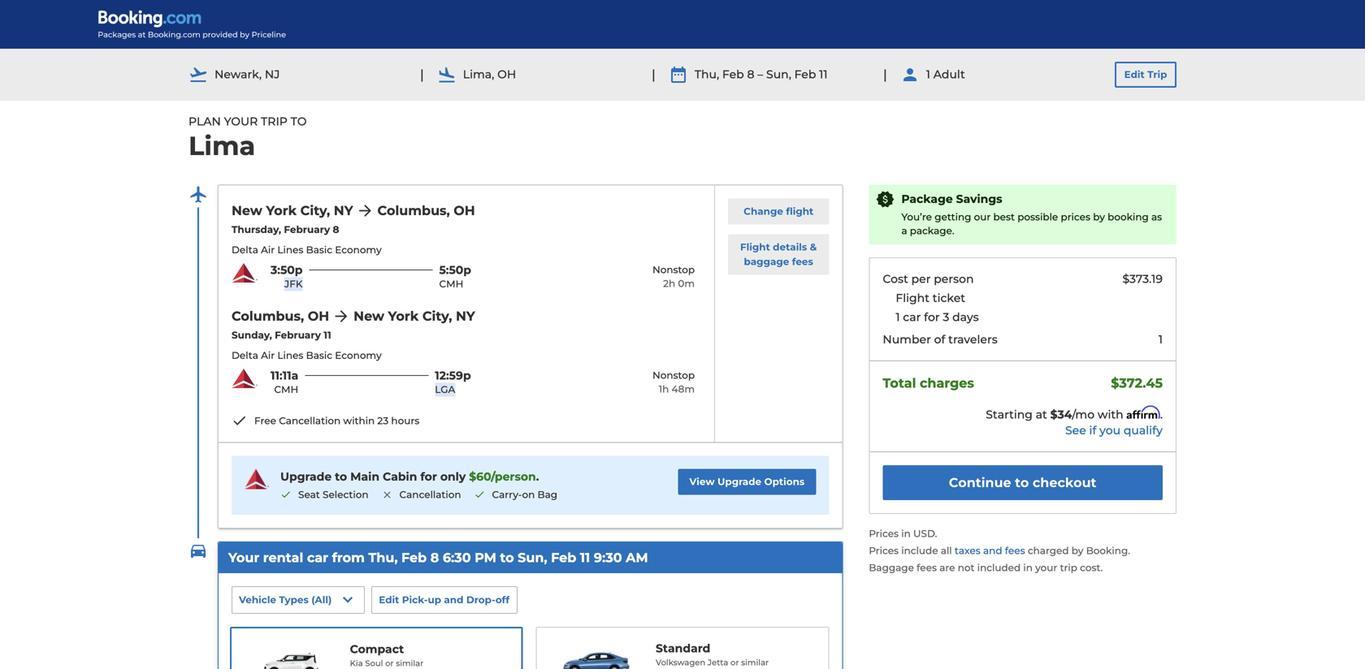 Task type: vqa. For each thing, say whether or not it's contained in the screenshot.
the bottommost 1
yes



Task type: describe. For each thing, give the bounding box(es) containing it.
1 horizontal spatial to
[[500, 550, 514, 566]]

economy for columbus,
[[335, 244, 382, 256]]

compact kia soul or similar
[[350, 643, 424, 669]]

| for lima, oh
[[420, 66, 424, 82]]

trip
[[1060, 562, 1078, 574]]

prices in usd. prices include all taxes and fees charged by booking . baggage fees are not included in your trip cost.
[[869, 528, 1130, 574]]

sunday, february 11
[[232, 330, 331, 341]]

basic for oh
[[306, 350, 332, 361]]

ticket
[[933, 291, 965, 305]]

1 horizontal spatial columbus,
[[378, 203, 450, 219]]

vehicle
[[239, 595, 276, 606]]

selection
[[323, 489, 369, 501]]

not included image
[[382, 490, 393, 501]]

lima
[[189, 130, 255, 162]]

free cancellation within 23 hours
[[254, 415, 420, 427]]

edit for edit trip
[[1124, 69, 1145, 80]]

continue
[[949, 475, 1011, 491]]

oh for new york city, ny
[[454, 203, 475, 219]]

number of travelers
[[883, 333, 998, 347]]

all
[[941, 545, 952, 557]]

1 vertical spatial cancellation
[[399, 489, 461, 501]]

nonstop 2h 0m
[[653, 264, 695, 290]]

1 horizontal spatial city,
[[422, 308, 452, 324]]

9:30
[[594, 550, 622, 566]]

delta air lines-image image for columbus,
[[232, 369, 258, 388]]

1h
[[659, 383, 669, 395]]

feb up pick-
[[401, 550, 427, 566]]

february for oh
[[275, 330, 321, 341]]

booking.com packages image
[[98, 10, 287, 39]]

0 vertical spatial in
[[901, 528, 911, 540]]

within
[[343, 415, 375, 427]]

60
[[476, 470, 491, 484]]

february for york
[[284, 224, 330, 236]]

0 horizontal spatial upgrade
[[280, 470, 332, 484]]

adult
[[934, 68, 965, 81]]

flight ticket 1 car for 3 days
[[896, 291, 979, 324]]

included image for carry-on bag
[[474, 490, 486, 501]]

trip
[[1148, 69, 1167, 80]]

total
[[883, 376, 916, 391]]

you're
[[902, 211, 932, 223]]

fees inside flight details & baggage fees
[[792, 256, 813, 268]]

your
[[1035, 562, 1058, 574]]

48m
[[672, 383, 695, 395]]

0 vertical spatial york
[[266, 203, 297, 219]]

your rental car from thu, feb 8 6:30 pm to sun, feb 11 9:30 am
[[228, 550, 648, 566]]

1 horizontal spatial new
[[354, 308, 384, 324]]

0m
[[678, 278, 695, 290]]

am
[[626, 550, 648, 566]]

3:50p jfk
[[271, 263, 303, 290]]

delta air lines-image image for new
[[232, 263, 258, 283]]

0 vertical spatial columbus, oh
[[378, 203, 475, 219]]

your
[[224, 115, 258, 128]]

pick-
[[402, 595, 428, 606]]

travelers
[[949, 333, 998, 347]]

(
[[311, 595, 315, 606]]

and inside prices in usd. prices include all taxes and fees charged by booking . baggage fees are not included in your trip cost.
[[983, 545, 1002, 557]]

taxes and fees link
[[955, 545, 1028, 557]]

continue to checkout
[[949, 475, 1097, 491]]

6:30
[[443, 550, 471, 566]]

2 prices from the top
[[869, 545, 899, 557]]

possible
[[1018, 211, 1058, 223]]

best
[[993, 211, 1015, 223]]

cost
[[883, 272, 908, 286]]

seat
[[298, 489, 320, 501]]

by inside prices in usd. prices include all taxes and fees charged by booking . baggage fees are not included in your trip cost.
[[1072, 545, 1084, 557]]

days
[[953, 310, 979, 324]]

0 horizontal spatial oh
[[308, 308, 329, 324]]

–
[[758, 68, 763, 81]]

12:59p
[[435, 369, 471, 383]]

upgrade inside view upgrade options button
[[718, 476, 762, 488]]

usd.
[[913, 528, 937, 540]]

11:11a
[[271, 369, 298, 383]]

charges
[[920, 376, 974, 391]]

are
[[940, 562, 955, 574]]

for for cabin
[[420, 470, 437, 484]]

cmh for 11:11a
[[274, 384, 298, 396]]

lima, oh
[[463, 68, 516, 81]]

edit trip button
[[1115, 62, 1177, 88]]

1 horizontal spatial new york city, ny
[[354, 308, 475, 324]]

lines for york
[[277, 244, 303, 256]]

3
[[943, 310, 949, 324]]

thu, feb 8 – sun, feb 11
[[695, 68, 828, 81]]

jetta
[[708, 658, 728, 668]]

feb left the 9:30
[[551, 550, 576, 566]]

carry-
[[492, 489, 522, 501]]

volkswagen
[[656, 658, 706, 668]]

starting at $34 /mo with affirm . see if you qualify
[[986, 406, 1163, 438]]

charged
[[1028, 545, 1069, 557]]

up
[[428, 595, 441, 606]]

. inside prices in usd. prices include all taxes and fees charged by booking . baggage fees are not included in your trip cost.
[[1128, 545, 1130, 557]]

soul
[[365, 659, 383, 669]]

0 vertical spatial new
[[232, 203, 262, 219]]

view upgrade options button
[[678, 469, 816, 495]]

23
[[377, 415, 389, 427]]

a
[[902, 225, 907, 237]]

jfk
[[284, 278, 303, 290]]

to for continue
[[1015, 475, 1029, 491]]

flight for car
[[896, 291, 930, 305]]

by inside package savings you're getting our best possible prices by booking as a package.
[[1093, 211, 1105, 223]]

2 vertical spatial 11
[[580, 550, 590, 566]]

sunday,
[[232, 330, 272, 341]]

affirm
[[1127, 406, 1160, 420]]

upgrade to main cabin for only $ 60 /person .
[[280, 470, 539, 484]]

edit pick-up and drop-off button
[[372, 587, 518, 615]]

standard volkswagen jetta or similar
[[656, 642, 769, 668]]

1 vertical spatial columbus, oh
[[232, 308, 329, 324]]

change flight
[[744, 206, 814, 217]]

0 vertical spatial cancellation
[[279, 415, 341, 427]]

delta air lines basic economy for york
[[232, 244, 382, 256]]

thursday,
[[232, 224, 281, 236]]

drop-
[[466, 595, 496, 606]]

car inside flight ticket 1 car for 3 days
[[903, 310, 921, 324]]

or for standard
[[731, 658, 739, 668]]

1 vertical spatial ny
[[456, 308, 475, 324]]

/mo
[[1072, 408, 1095, 422]]

flight details & baggage fees link
[[728, 235, 829, 275]]

as
[[1152, 211, 1162, 223]]

1 for 1 adult
[[926, 68, 930, 81]]

feb right –
[[794, 68, 816, 81]]

to for upgrade
[[335, 470, 347, 484]]

$
[[469, 470, 476, 484]]

you
[[1100, 424, 1121, 438]]

edit for edit pick-up and drop-off
[[379, 595, 399, 606]]

0 horizontal spatial columbus,
[[232, 308, 304, 324]]

1 vertical spatial thu,
[[368, 550, 398, 566]]

12:59p lga
[[435, 369, 471, 396]]

of
[[934, 333, 945, 347]]

change
[[744, 206, 783, 217]]

plan
[[189, 115, 221, 128]]

for for car
[[924, 310, 940, 324]]



Task type: locate. For each thing, give the bounding box(es) containing it.
edit left trip
[[1124, 69, 1145, 80]]

only
[[440, 470, 466, 484]]

flight inside flight details & baggage fees
[[740, 241, 770, 253]]

1 lines from the top
[[277, 244, 303, 256]]

0 vertical spatial sun,
[[766, 68, 791, 81]]

1 vertical spatial by
[[1072, 545, 1084, 557]]

to right continue
[[1015, 475, 1029, 491]]

delta for new york city, ny
[[232, 244, 258, 256]]

sun, right the "pm"
[[518, 550, 547, 566]]

if
[[1089, 424, 1097, 438]]

and
[[983, 545, 1002, 557], [444, 595, 464, 606]]

1 vertical spatial february
[[275, 330, 321, 341]]

nonstop for new york city, ny
[[653, 370, 695, 382]]

view upgrade options
[[689, 476, 805, 488]]

0 vertical spatial delta air lines basic economy
[[232, 244, 382, 256]]

2 horizontal spatial fees
[[1005, 545, 1025, 557]]

1 vertical spatial basic
[[306, 350, 332, 361]]

similar for compact
[[396, 659, 424, 669]]

and right up
[[444, 595, 464, 606]]

0 vertical spatial car
[[903, 310, 921, 324]]

1 vertical spatial prices
[[869, 545, 899, 557]]

basic for york
[[306, 244, 332, 256]]

2 lines from the top
[[277, 350, 303, 361]]

0 vertical spatial thu,
[[695, 68, 719, 81]]

booking
[[1108, 211, 1149, 223]]

1 horizontal spatial car
[[903, 310, 921, 324]]

nonstop up 48m
[[653, 370, 695, 382]]

delta
[[232, 244, 258, 256], [232, 350, 258, 361]]

economy for new
[[335, 350, 382, 361]]

1 vertical spatial car
[[307, 550, 328, 566]]

options
[[764, 476, 805, 488]]

in left your
[[1023, 562, 1033, 574]]

pm
[[475, 550, 496, 566]]

flights image
[[189, 185, 208, 204]]

$34
[[1050, 408, 1072, 422]]

columbus, up 5:50p
[[378, 203, 450, 219]]

1 horizontal spatial for
[[924, 310, 940, 324]]

nonstop for columbus, oh
[[653, 264, 695, 276]]

11
[[819, 68, 828, 81], [324, 330, 331, 341], [580, 550, 590, 566]]

0 vertical spatial prices
[[869, 528, 899, 540]]

1 delta air lines-image image from the top
[[232, 263, 258, 283]]

standard image
[[550, 641, 643, 670]]

baggage
[[869, 562, 914, 574]]

2 delta air lines-image image from the top
[[232, 369, 258, 388]]

2 | from the left
[[652, 66, 656, 82]]

$372.45
[[1111, 376, 1163, 391]]

1 horizontal spatial york
[[388, 308, 419, 324]]

vehicle types ( all )
[[239, 595, 332, 606]]

2 horizontal spatial .
[[1160, 408, 1163, 422]]

1 vertical spatial oh
[[454, 203, 475, 219]]

lines up 3:50p
[[277, 244, 303, 256]]

0 horizontal spatial .
[[536, 470, 539, 484]]

0 horizontal spatial sun,
[[518, 550, 547, 566]]

included image for seat selection
[[280, 490, 292, 501]]

1 horizontal spatial similar
[[741, 658, 769, 668]]

delta air lines basic economy for oh
[[232, 350, 382, 361]]

baggage
[[744, 256, 789, 268]]

| for thu, feb 8 – sun, feb 11
[[652, 66, 656, 82]]

2 horizontal spatial |
[[883, 66, 887, 82]]

columbus, up sunday, february 11
[[232, 308, 304, 324]]

0 horizontal spatial by
[[1072, 545, 1084, 557]]

0 horizontal spatial cancellation
[[279, 415, 341, 427]]

flight details & baggage fees
[[740, 241, 817, 268]]

1 horizontal spatial cmh
[[439, 278, 463, 290]]

package
[[902, 192, 953, 206]]

similar inside compact kia soul or similar
[[396, 659, 424, 669]]

or inside compact kia soul or similar
[[385, 659, 394, 669]]

1 basic from the top
[[306, 244, 332, 256]]

ny up thursday, february 8
[[334, 203, 353, 219]]

1 vertical spatial edit
[[379, 595, 399, 606]]

1 vertical spatial city,
[[422, 308, 452, 324]]

air for new
[[261, 244, 275, 256]]

11:11a cmh
[[271, 369, 298, 396]]

1 air from the top
[[261, 244, 275, 256]]

0 vertical spatial ny
[[334, 203, 353, 219]]

. right charged
[[1128, 545, 1130, 557]]

city, up thursday, february 8
[[300, 203, 330, 219]]

delta for columbus, oh
[[232, 350, 258, 361]]

1 vertical spatial lines
[[277, 350, 303, 361]]

for left only
[[420, 470, 437, 484]]

2 delta from the top
[[232, 350, 258, 361]]

1 horizontal spatial fees
[[917, 562, 937, 574]]

car up the number
[[903, 310, 921, 324]]

february
[[284, 224, 330, 236], [275, 330, 321, 341]]

columbus, oh up sunday, february 11
[[232, 308, 329, 324]]

flight up baggage
[[740, 241, 770, 253]]

oh up sunday, february 11
[[308, 308, 329, 324]]

standard
[[656, 642, 711, 656]]

2 vertical spatial 8
[[430, 550, 439, 566]]

2 vertical spatial 1
[[1159, 333, 1163, 347]]

kia
[[350, 659, 363, 669]]

1 horizontal spatial 8
[[430, 550, 439, 566]]

1 horizontal spatial or
[[731, 658, 739, 668]]

8 right thursday,
[[333, 224, 339, 236]]

2 basic from the top
[[306, 350, 332, 361]]

for inside flight ticket 1 car for 3 days
[[924, 310, 940, 324]]

delta down thursday,
[[232, 244, 258, 256]]

package savings you're getting our best possible prices by booking as a package.
[[902, 192, 1162, 237]]

qualify
[[1124, 424, 1163, 438]]

1 horizontal spatial sun,
[[766, 68, 791, 81]]

your
[[228, 550, 259, 566]]

1 included image from the left
[[280, 490, 292, 501]]

to
[[291, 115, 307, 128]]

0 vertical spatial for
[[924, 310, 940, 324]]

cost per person
[[883, 272, 974, 286]]

cancellation
[[279, 415, 341, 427], [399, 489, 461, 501]]

0 vertical spatial lines
[[277, 244, 303, 256]]

0 horizontal spatial 1
[[896, 310, 900, 324]]

0 horizontal spatial and
[[444, 595, 464, 606]]

0 vertical spatial columbus,
[[378, 203, 450, 219]]

edit trip
[[1124, 69, 1167, 80]]

included image
[[280, 490, 292, 501], [474, 490, 486, 501]]

oh up 5:50p
[[454, 203, 475, 219]]

2 delta air lines basic economy from the top
[[232, 350, 382, 361]]

seat selection
[[298, 489, 369, 501]]

off
[[496, 595, 510, 606]]

8 left –
[[747, 68, 755, 81]]

plan your trip to lima
[[189, 115, 307, 162]]

flight for baggage
[[740, 241, 770, 253]]

2 nonstop from the top
[[653, 370, 695, 382]]

delta air lines-image image left 11:11a
[[232, 369, 258, 388]]

1 vertical spatial 11
[[324, 330, 331, 341]]

2 included image from the left
[[474, 490, 486, 501]]

and up included
[[983, 545, 1002, 557]]

0 horizontal spatial new
[[232, 203, 262, 219]]

booking
[[1086, 545, 1128, 557]]

carry-on bag
[[492, 489, 558, 501]]

0 vertical spatial february
[[284, 224, 330, 236]]

cars image
[[189, 542, 208, 561]]

february up 11:11a
[[275, 330, 321, 341]]

0 vertical spatial city,
[[300, 203, 330, 219]]

change flight link
[[728, 199, 829, 225]]

. up the qualify
[[1160, 408, 1163, 422]]

similar inside standard volkswagen jetta or similar
[[741, 658, 769, 668]]

or right soul
[[385, 659, 394, 669]]

2 economy from the top
[[335, 350, 382, 361]]

1 horizontal spatial flight
[[896, 291, 930, 305]]

delta air lines logo image
[[245, 469, 269, 490]]

by right prices
[[1093, 211, 1105, 223]]

new
[[232, 203, 262, 219], [354, 308, 384, 324]]

| for 1 adult
[[883, 66, 887, 82]]

nonstop
[[653, 264, 695, 276], [653, 370, 695, 382]]

car left "from"
[[307, 550, 328, 566]]

economy up within
[[335, 350, 382, 361]]

1 delta air lines basic economy from the top
[[232, 244, 382, 256]]

1 horizontal spatial |
[[652, 66, 656, 82]]

air for columbus,
[[261, 350, 275, 361]]

0 vertical spatial flight
[[740, 241, 770, 253]]

1 prices from the top
[[869, 528, 899, 540]]

taxes
[[955, 545, 981, 557]]

columbus,
[[378, 203, 450, 219], [232, 308, 304, 324]]

1 horizontal spatial in
[[1023, 562, 1033, 574]]

1 up $372.45
[[1159, 333, 1163, 347]]

to inside continue to checkout button
[[1015, 475, 1029, 491]]

0 vertical spatial 11
[[819, 68, 828, 81]]

lines up 11:11a
[[277, 350, 303, 361]]

similar for standard
[[741, 658, 769, 668]]

main
[[350, 470, 380, 484]]

1 vertical spatial columbus,
[[232, 308, 304, 324]]

february up 3:50p
[[284, 224, 330, 236]]

in left the usd.
[[901, 528, 911, 540]]

1 horizontal spatial thu,
[[695, 68, 719, 81]]

lima,
[[463, 68, 494, 81]]

delta down the sunday,
[[232, 350, 258, 361]]

2 air from the top
[[261, 350, 275, 361]]

ny down 5:50p cmh
[[456, 308, 475, 324]]

free
[[254, 415, 276, 427]]

2 vertical spatial .
[[1128, 545, 1130, 557]]

economy down thursday, february 8
[[335, 244, 382, 256]]

cancellation down upgrade to main cabin for only $ 60 /person .
[[399, 489, 461, 501]]

included image down 60
[[474, 490, 486, 501]]

flight down per
[[896, 291, 930, 305]]

5:50p
[[439, 263, 471, 277]]

similar right jetta
[[741, 658, 769, 668]]

1 vertical spatial sun,
[[518, 550, 547, 566]]

lines for oh
[[277, 350, 303, 361]]

1 horizontal spatial 1
[[926, 68, 930, 81]]

1 vertical spatial in
[[1023, 562, 1033, 574]]

1 vertical spatial for
[[420, 470, 437, 484]]

rental
[[263, 550, 303, 566]]

0 horizontal spatial edit
[[379, 595, 399, 606]]

air down thursday,
[[261, 244, 275, 256]]

1 horizontal spatial ny
[[456, 308, 475, 324]]

sun,
[[766, 68, 791, 81], [518, 550, 547, 566]]

0 horizontal spatial flight
[[740, 241, 770, 253]]

8 for feb
[[747, 68, 755, 81]]

thu, right "from"
[[368, 550, 398, 566]]

0 horizontal spatial thu,
[[368, 550, 398, 566]]

1 horizontal spatial upgrade
[[718, 476, 762, 488]]

0 vertical spatial and
[[983, 545, 1002, 557]]

1 horizontal spatial included image
[[474, 490, 486, 501]]

0 vertical spatial new york city, ny
[[232, 203, 353, 219]]

cmh down 5:50p
[[439, 278, 463, 290]]

2 vertical spatial oh
[[308, 308, 329, 324]]

included image left seat
[[280, 490, 292, 501]]

cancellation right free
[[279, 415, 341, 427]]

1 left adult
[[926, 68, 930, 81]]

0 horizontal spatial cmh
[[274, 384, 298, 396]]

)
[[328, 595, 332, 606]]

0 horizontal spatial york
[[266, 203, 297, 219]]

3 | from the left
[[883, 66, 887, 82]]

1 horizontal spatial 11
[[580, 550, 590, 566]]

delta air lines basic economy up 11:11a
[[232, 350, 382, 361]]

0 horizontal spatial car
[[307, 550, 328, 566]]

by
[[1093, 211, 1105, 223], [1072, 545, 1084, 557]]

0 horizontal spatial ny
[[334, 203, 353, 219]]

. up bag on the bottom of the page
[[536, 470, 539, 484]]

1 vertical spatial economy
[[335, 350, 382, 361]]

1 vertical spatial delta
[[232, 350, 258, 361]]

1 vertical spatial york
[[388, 308, 419, 324]]

1 adult
[[926, 68, 965, 81]]

fees up included
[[1005, 545, 1025, 557]]

basic down thursday, february 8
[[306, 244, 332, 256]]

2 horizontal spatial 8
[[747, 68, 755, 81]]

1 | from the left
[[420, 66, 424, 82]]

8 for february
[[333, 224, 339, 236]]

similar down 'compact'
[[396, 659, 424, 669]]

delta air lines-image image left 3:50p
[[232, 263, 258, 283]]

0 horizontal spatial new york city, ny
[[232, 203, 353, 219]]

upgrade right "view"
[[718, 476, 762, 488]]

or for compact
[[385, 659, 394, 669]]

air
[[261, 244, 275, 256], [261, 350, 275, 361]]

fees down include
[[917, 562, 937, 574]]

details
[[773, 241, 807, 253]]

columbus, oh
[[378, 203, 475, 219], [232, 308, 329, 324]]

0 horizontal spatial city,
[[300, 203, 330, 219]]

0 horizontal spatial 11
[[324, 330, 331, 341]]

oh right lima,
[[497, 68, 516, 81]]

0 horizontal spatial columbus, oh
[[232, 308, 329, 324]]

new york city, ny down 5:50p cmh
[[354, 308, 475, 324]]

basic down sunday, february 11
[[306, 350, 332, 361]]

2 horizontal spatial 1
[[1159, 333, 1163, 347]]

or right jetta
[[731, 658, 739, 668]]

air down sunday, february 11
[[261, 350, 275, 361]]

thu, left –
[[695, 68, 719, 81]]

0 horizontal spatial to
[[335, 470, 347, 484]]

nonstop up 2h
[[653, 264, 695, 276]]

1 economy from the top
[[335, 244, 382, 256]]

to right the "pm"
[[500, 550, 514, 566]]

1 vertical spatial new
[[354, 308, 384, 324]]

8 left '6:30' at the left bottom of page
[[430, 550, 439, 566]]

package.
[[910, 225, 955, 237]]

for left 3
[[924, 310, 940, 324]]

0 vertical spatial delta
[[232, 244, 258, 256]]

and inside button
[[444, 595, 464, 606]]

1 inside flight ticket 1 car for 3 days
[[896, 310, 900, 324]]

compact
[[350, 643, 404, 657]]

cmh for 5:50p
[[439, 278, 463, 290]]

. inside starting at $34 /mo with affirm . see if you qualify
[[1160, 408, 1163, 422]]

feb left –
[[722, 68, 744, 81]]

oh for |
[[497, 68, 516, 81]]

ny
[[334, 203, 353, 219], [456, 308, 475, 324]]

1
[[926, 68, 930, 81], [896, 310, 900, 324], [1159, 333, 1163, 347]]

0 vertical spatial .
[[1160, 408, 1163, 422]]

for
[[924, 310, 940, 324], [420, 470, 437, 484]]

1 horizontal spatial oh
[[454, 203, 475, 219]]

$373.19
[[1123, 272, 1163, 286]]

number
[[883, 333, 931, 347]]

flight inside flight ticket 1 car for 3 days
[[896, 291, 930, 305]]

1 vertical spatial cmh
[[274, 384, 298, 396]]

upgrade up seat
[[280, 470, 332, 484]]

1 delta from the top
[[232, 244, 258, 256]]

see
[[1065, 424, 1086, 438]]

or inside standard volkswagen jetta or similar
[[731, 658, 739, 668]]

new york city, ny
[[232, 203, 353, 219], [354, 308, 475, 324]]

delta air lines-image image
[[232, 263, 258, 283], [232, 369, 258, 388]]

0 vertical spatial by
[[1093, 211, 1105, 223]]

at
[[1036, 408, 1047, 422]]

1 horizontal spatial by
[[1093, 211, 1105, 223]]

cmh down 11:11a
[[274, 384, 298, 396]]

0 vertical spatial air
[[261, 244, 275, 256]]

8
[[747, 68, 755, 81], [333, 224, 339, 236], [430, 550, 439, 566]]

newark,
[[215, 68, 262, 81]]

basic
[[306, 244, 332, 256], [306, 350, 332, 361]]

cmh inside 11:11a cmh
[[274, 384, 298, 396]]

prices
[[869, 528, 899, 540], [869, 545, 899, 557]]

to up selection
[[335, 470, 347, 484]]

edit left pick-
[[379, 595, 399, 606]]

0 vertical spatial nonstop
[[653, 264, 695, 276]]

city, down 5:50p cmh
[[422, 308, 452, 324]]

2 horizontal spatial 11
[[819, 68, 828, 81]]

delta air lines basic economy up 3:50p
[[232, 244, 382, 256]]

car
[[903, 310, 921, 324], [307, 550, 328, 566]]

compact image
[[245, 642, 337, 670]]

by up trip on the right of page
[[1072, 545, 1084, 557]]

0 vertical spatial oh
[[497, 68, 516, 81]]

flight
[[740, 241, 770, 253], [896, 291, 930, 305]]

cmh inside 5:50p cmh
[[439, 278, 463, 290]]

1 nonstop from the top
[[653, 264, 695, 276]]

fees down & at the right of page
[[792, 256, 813, 268]]

1 up the number
[[896, 310, 900, 324]]

1 for 1
[[1159, 333, 1163, 347]]

/person
[[491, 470, 536, 484]]

1 vertical spatial 1
[[896, 310, 900, 324]]

edit pick-up and drop-off
[[379, 595, 510, 606]]

continue to checkout button
[[883, 466, 1163, 501]]

columbus, oh up 5:50p
[[378, 203, 475, 219]]

getting
[[935, 211, 971, 223]]

sun, right –
[[766, 68, 791, 81]]

new york city, ny up thursday, february 8
[[232, 203, 353, 219]]

economy
[[335, 244, 382, 256], [335, 350, 382, 361]]

1 vertical spatial delta air lines basic economy
[[232, 350, 382, 361]]

trip
[[261, 115, 288, 128]]

5:50p cmh
[[439, 263, 471, 290]]

person
[[934, 272, 974, 286]]



